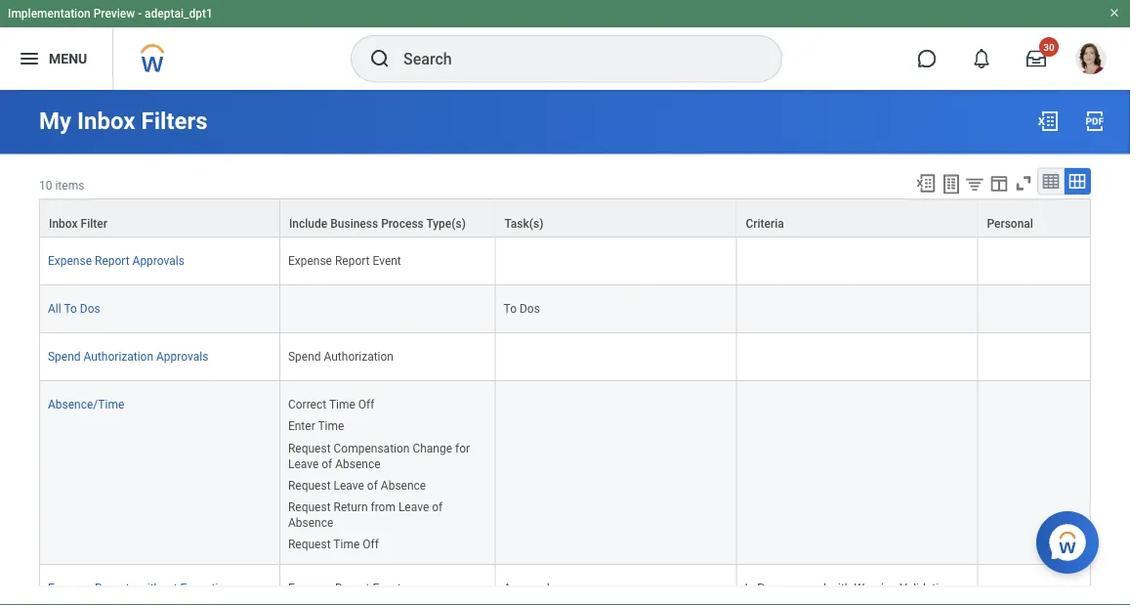 Task type: vqa. For each thing, say whether or not it's contained in the screenshot.
the Submit
no



Task type: describe. For each thing, give the bounding box(es) containing it.
personal button
[[979, 199, 1091, 236]]

request time off
[[288, 537, 379, 551]]

spend for spend authorization approvals
[[48, 350, 81, 363]]

expand table image
[[1068, 172, 1088, 191]]

menu banner
[[0, 0, 1131, 90]]

correct time off
[[288, 397, 375, 411]]

export to excel image
[[916, 173, 937, 194]]

expense for expense report approvals's expense report event element
[[288, 254, 332, 267]]

task(s)
[[505, 217, 544, 230]]

of inside request compensation change for leave of absence
[[322, 456, 333, 470]]

table image
[[1042, 172, 1062, 191]]

authorization for spend authorization
[[324, 350, 394, 363]]

report for expense reports without exceptions
[[335, 581, 370, 595]]

enter time element
[[288, 415, 344, 433]]

all to dos link
[[48, 298, 100, 315]]

approvals for expense report approvals
[[133, 254, 185, 267]]

from
[[371, 500, 396, 513]]

off for request time off
[[363, 537, 379, 551]]

expense report event for expense reports without exceptions
[[288, 581, 402, 595]]

return
[[334, 500, 368, 513]]

my
[[39, 107, 71, 135]]

event for expense report approvals
[[373, 254, 402, 267]]

reports
[[95, 581, 136, 595]]

to dos
[[504, 302, 540, 315]]

spend authorization
[[288, 350, 394, 363]]

inbox filter
[[49, 217, 107, 230]]

preview
[[94, 7, 135, 21]]

authorization for spend authorization approvals
[[84, 350, 154, 363]]

equal
[[765, 597, 794, 605]]

in progress and with warning validations not equal to y
[[745, 581, 962, 605]]

row containing expense report approvals
[[39, 237, 1092, 285]]

report for expense report approvals
[[335, 254, 370, 267]]

expense reports without exceptions
[[48, 581, 238, 595]]

request return from leave of absence element
[[288, 496, 443, 529]]

close environment banner image
[[1109, 7, 1121, 19]]

in
[[745, 581, 755, 595]]

expense reports without exceptions link
[[48, 577, 238, 595]]

spend for spend authorization
[[288, 350, 321, 363]]

absence/time link
[[48, 394, 124, 411]]

request for request return from leave of absence
[[288, 500, 331, 513]]

items selected list
[[288, 394, 487, 552]]

30
[[1044, 41, 1055, 53]]

request leave of absence
[[288, 478, 426, 492]]

of inside request return from leave of absence
[[432, 500, 443, 513]]

validations
[[901, 581, 959, 595]]

fullscreen image
[[1014, 173, 1035, 194]]

and
[[807, 581, 827, 595]]

include
[[289, 217, 328, 230]]

spend authorization element
[[288, 346, 394, 363]]

filters
[[141, 107, 208, 135]]

expense report approvals
[[48, 254, 185, 267]]

for
[[456, 441, 470, 454]]

expense report event element for expense report approvals
[[288, 250, 402, 267]]

criteria
[[746, 217, 785, 230]]

expense report event for expense report approvals
[[288, 254, 402, 267]]

off for correct time off
[[359, 397, 375, 411]]

process
[[381, 217, 424, 230]]

my inbox filters main content
[[0, 90, 1131, 605]]

absence inside request compensation change for leave of absence
[[335, 456, 381, 470]]

business
[[331, 217, 378, 230]]

row containing inbox filter
[[39, 198, 1092, 237]]

2 dos from the left
[[520, 302, 540, 315]]

request time off element
[[288, 533, 379, 551]]



Task type: locate. For each thing, give the bounding box(es) containing it.
inbox left the filter
[[49, 217, 78, 230]]

notifications large image
[[973, 49, 992, 68]]

dos down task(s)
[[520, 302, 540, 315]]

of up request leave of absence element
[[322, 456, 333, 470]]

row
[[39, 198, 1092, 237], [39, 237, 1092, 285], [39, 285, 1092, 333], [39, 333, 1092, 381], [39, 381, 1092, 564], [39, 564, 1092, 605]]

2 vertical spatial leave
[[399, 500, 429, 513]]

filter
[[81, 217, 107, 230]]

spend inside "link"
[[48, 350, 81, 363]]

6 row from the top
[[39, 564, 1092, 605]]

criteria button
[[737, 199, 978, 236]]

absence up request time off element on the bottom of the page
[[288, 515, 334, 529]]

0 horizontal spatial to
[[64, 302, 77, 315]]

0 vertical spatial absence
[[335, 456, 381, 470]]

leave right the from
[[399, 500, 429, 513]]

export to worksheets image
[[940, 173, 964, 196]]

view printable version (pdf) image
[[1084, 109, 1107, 133]]

expense left the reports at the bottom left
[[48, 581, 92, 595]]

5 row from the top
[[39, 381, 1092, 564]]

expense report event element down business in the top of the page
[[288, 250, 402, 267]]

request for request compensation change for leave of absence
[[288, 441, 331, 454]]

1 spend from the left
[[48, 350, 81, 363]]

event for expense reports without exceptions
[[373, 581, 402, 595]]

time for enter
[[318, 419, 344, 433]]

event down request time off
[[373, 581, 402, 595]]

request
[[288, 441, 331, 454], [288, 478, 331, 492], [288, 500, 331, 513], [288, 537, 331, 551]]

2 row from the top
[[39, 237, 1092, 285]]

Search Workday  search field
[[404, 37, 742, 80]]

expense report event down request time off
[[288, 581, 402, 595]]

1 authorization from the left
[[84, 350, 154, 363]]

dos
[[80, 302, 100, 315], [520, 302, 540, 315]]

time inside 'correct time off' element
[[329, 397, 356, 411]]

justify image
[[18, 47, 41, 70]]

1 vertical spatial off
[[363, 537, 379, 551]]

authorization
[[84, 350, 154, 363], [324, 350, 394, 363]]

0 horizontal spatial spend
[[48, 350, 81, 363]]

leave inside request compensation change for leave of absence
[[288, 456, 319, 470]]

menu
[[49, 50, 87, 67]]

leave down enter
[[288, 456, 319, 470]]

0 horizontal spatial of
[[322, 456, 333, 470]]

expense for 'expense report approvals' link
[[48, 254, 92, 267]]

absence up the from
[[381, 478, 426, 492]]

off up compensation
[[359, 397, 375, 411]]

personal
[[988, 217, 1034, 230]]

leave up return
[[334, 478, 364, 492]]

0 vertical spatial expense report event element
[[288, 250, 402, 267]]

time
[[329, 397, 356, 411], [318, 419, 344, 433], [334, 537, 360, 551]]

authorization inside "link"
[[84, 350, 154, 363]]

absence up request leave of absence element
[[335, 456, 381, 470]]

time inside request time off element
[[334, 537, 360, 551]]

request compensation change for leave of absence
[[288, 441, 470, 470]]

0 vertical spatial time
[[329, 397, 356, 411]]

request leave of absence element
[[288, 474, 426, 492]]

my inbox filters
[[39, 107, 208, 135]]

1 horizontal spatial of
[[367, 478, 378, 492]]

1 dos from the left
[[80, 302, 100, 315]]

progress
[[758, 581, 805, 595]]

profile logan mcneil image
[[1076, 43, 1107, 78]]

compensation
[[334, 441, 410, 454]]

to down task(s)
[[504, 302, 517, 315]]

select to filter grid data image
[[965, 174, 986, 194]]

1 request from the top
[[288, 441, 331, 454]]

correct
[[288, 397, 327, 411]]

include business process type(s) button
[[280, 199, 495, 236]]

1 horizontal spatial dos
[[520, 302, 540, 315]]

2 expense report event element from the top
[[288, 577, 402, 595]]

row containing absence/time
[[39, 381, 1092, 564]]

leave
[[288, 456, 319, 470], [334, 478, 364, 492], [399, 500, 429, 513]]

0 horizontal spatial dos
[[80, 302, 100, 315]]

2 to from the left
[[504, 302, 517, 315]]

warning
[[855, 581, 898, 595]]

1 event from the top
[[373, 254, 402, 267]]

10 items
[[39, 178, 84, 192]]

type(s)
[[427, 217, 466, 230]]

1 vertical spatial inbox
[[49, 217, 78, 230]]

of right the from
[[432, 500, 443, 513]]

event down include business process type(s)
[[373, 254, 402, 267]]

inbox inside popup button
[[49, 217, 78, 230]]

2 spend from the left
[[288, 350, 321, 363]]

expense report approvals link
[[48, 250, 185, 267]]

1 vertical spatial approvals
[[156, 350, 209, 363]]

to
[[64, 302, 77, 315], [504, 302, 517, 315]]

adeptai_dpt1
[[145, 7, 213, 21]]

1 to from the left
[[64, 302, 77, 315]]

all
[[48, 302, 61, 315]]

leave inside request return from leave of absence
[[399, 500, 429, 513]]

0 vertical spatial event
[[373, 254, 402, 267]]

time down correct time off
[[318, 419, 344, 433]]

with
[[830, 581, 852, 595]]

1 vertical spatial event
[[373, 581, 402, 595]]

row containing expense reports without exceptions
[[39, 564, 1092, 605]]

inbox large image
[[1027, 49, 1047, 68]]

expense for expense reports without exceptions link
[[48, 581, 92, 595]]

2 horizontal spatial of
[[432, 500, 443, 513]]

2 vertical spatial of
[[432, 500, 443, 513]]

spend down all on the left of the page
[[48, 350, 81, 363]]

absence
[[335, 456, 381, 470], [381, 478, 426, 492], [288, 515, 334, 529]]

cell
[[496, 237, 737, 285], [737, 237, 979, 285], [979, 237, 1092, 285], [280, 285, 496, 333], [737, 285, 979, 333], [979, 285, 1092, 333], [496, 333, 737, 381], [737, 333, 979, 381], [979, 333, 1092, 381], [496, 381, 737, 564], [737, 381, 979, 564], [979, 381, 1092, 564], [979, 564, 1092, 605]]

1 row from the top
[[39, 198, 1092, 237]]

report down the filter
[[95, 254, 130, 267]]

report down business in the top of the page
[[335, 254, 370, 267]]

approvals for spend authorization approvals
[[156, 350, 209, 363]]

expense down include
[[288, 254, 332, 267]]

expense
[[48, 254, 92, 267], [288, 254, 332, 267], [48, 581, 92, 595], [288, 581, 332, 595]]

approvals inside "link"
[[156, 350, 209, 363]]

request inside request return from leave of absence
[[288, 500, 331, 513]]

2 request from the top
[[288, 478, 331, 492]]

report
[[95, 254, 130, 267], [335, 254, 370, 267], [335, 581, 370, 595]]

event
[[373, 254, 402, 267], [373, 581, 402, 595]]

off
[[359, 397, 375, 411], [363, 537, 379, 551]]

dos right all on the left of the page
[[80, 302, 100, 315]]

approvals
[[133, 254, 185, 267], [156, 350, 209, 363], [504, 581, 556, 595]]

0 horizontal spatial leave
[[288, 456, 319, 470]]

menu button
[[0, 27, 113, 90]]

expense report event element down request time off
[[288, 577, 402, 595]]

4 request from the top
[[288, 537, 331, 551]]

0 vertical spatial approvals
[[133, 254, 185, 267]]

all to dos
[[48, 302, 100, 315]]

30 button
[[1016, 37, 1060, 80]]

enter time
[[288, 419, 344, 433]]

without
[[139, 581, 177, 595]]

exceptions
[[180, 581, 238, 595]]

request for request leave of absence
[[288, 478, 331, 492]]

y
[[810, 597, 817, 605]]

of up the from
[[367, 478, 378, 492]]

time up enter time element
[[329, 397, 356, 411]]

click to view/edit grid preferences image
[[989, 173, 1011, 194]]

2 event from the top
[[373, 581, 402, 595]]

1 vertical spatial leave
[[334, 478, 364, 492]]

include business process type(s)
[[289, 217, 466, 230]]

implementation
[[8, 7, 91, 21]]

2 expense report event from the top
[[288, 581, 402, 595]]

10
[[39, 178, 52, 192]]

spend
[[48, 350, 81, 363], [288, 350, 321, 363]]

time inside enter time element
[[318, 419, 344, 433]]

request inside request compensation change for leave of absence
[[288, 441, 331, 454]]

expense for expense report event element related to expense reports without exceptions
[[288, 581, 332, 595]]

-
[[138, 7, 142, 21]]

1 horizontal spatial leave
[[334, 478, 364, 492]]

change
[[413, 441, 453, 454]]

1 expense report event from the top
[[288, 254, 402, 267]]

spend up correct
[[288, 350, 321, 363]]

report down request time off
[[335, 581, 370, 595]]

to
[[797, 597, 807, 605]]

1 horizontal spatial authorization
[[324, 350, 394, 363]]

items
[[55, 178, 84, 192]]

spend authorization approvals link
[[48, 346, 209, 363]]

1 vertical spatial absence
[[381, 478, 426, 492]]

0 vertical spatial of
[[322, 456, 333, 470]]

2 authorization from the left
[[324, 350, 394, 363]]

1 vertical spatial of
[[367, 478, 378, 492]]

expense report event down business in the top of the page
[[288, 254, 402, 267]]

2 vertical spatial approvals
[[504, 581, 556, 595]]

row containing spend authorization approvals
[[39, 333, 1092, 381]]

time down request return from leave of absence
[[334, 537, 360, 551]]

3 row from the top
[[39, 285, 1092, 333]]

leave inside request leave of absence element
[[334, 478, 364, 492]]

1 vertical spatial expense report event
[[288, 581, 402, 595]]

expense report event element for expense reports without exceptions
[[288, 577, 402, 595]]

0 horizontal spatial authorization
[[84, 350, 154, 363]]

correct time off element
[[288, 394, 375, 411]]

enter
[[288, 419, 315, 433]]

0 vertical spatial leave
[[288, 456, 319, 470]]

inbox filter button
[[40, 199, 279, 236]]

request compensation change for leave of absence element
[[288, 437, 470, 470]]

off down request return from leave of absence
[[363, 537, 379, 551]]

1 horizontal spatial spend
[[288, 350, 321, 363]]

to dos element
[[504, 298, 540, 315]]

expense report event
[[288, 254, 402, 267], [288, 581, 402, 595]]

export to excel image
[[1037, 109, 1061, 133]]

0 vertical spatial expense report event
[[288, 254, 402, 267]]

request return from leave of absence
[[288, 500, 443, 529]]

to right all on the left of the page
[[64, 302, 77, 315]]

authorization up absence/time link
[[84, 350, 154, 363]]

1 expense report event element from the top
[[288, 250, 402, 267]]

0 vertical spatial off
[[359, 397, 375, 411]]

row containing all to dos
[[39, 285, 1092, 333]]

of
[[322, 456, 333, 470], [367, 478, 378, 492], [432, 500, 443, 513]]

3 request from the top
[[288, 500, 331, 513]]

authorization up 'correct time off' element
[[324, 350, 394, 363]]

inbox
[[77, 107, 135, 135], [49, 217, 78, 230]]

search image
[[369, 47, 392, 70]]

implementation preview -   adeptai_dpt1
[[8, 7, 213, 21]]

report inside 'expense report approvals' link
[[95, 254, 130, 267]]

1 vertical spatial time
[[318, 419, 344, 433]]

time for request
[[334, 537, 360, 551]]

absence/time
[[48, 397, 124, 411]]

toolbar
[[907, 168, 1092, 198]]

absence inside request return from leave of absence
[[288, 515, 334, 529]]

time for correct
[[329, 397, 356, 411]]

task(s) button
[[496, 199, 737, 236]]

2 vertical spatial time
[[334, 537, 360, 551]]

approvals element
[[504, 577, 556, 595]]

2 vertical spatial absence
[[288, 515, 334, 529]]

toolbar inside my inbox filters main content
[[907, 168, 1092, 198]]

1 vertical spatial expense report event element
[[288, 577, 402, 595]]

0 vertical spatial inbox
[[77, 107, 135, 135]]

inbox right the my
[[77, 107, 135, 135]]

expense down inbox filter
[[48, 254, 92, 267]]

expense report event element
[[288, 250, 402, 267], [288, 577, 402, 595]]

1 horizontal spatial to
[[504, 302, 517, 315]]

request for request time off
[[288, 537, 331, 551]]

4 row from the top
[[39, 333, 1092, 381]]

not
[[745, 597, 762, 605]]

expense down request time off
[[288, 581, 332, 595]]

2 horizontal spatial leave
[[399, 500, 429, 513]]

spend authorization approvals
[[48, 350, 209, 363]]



